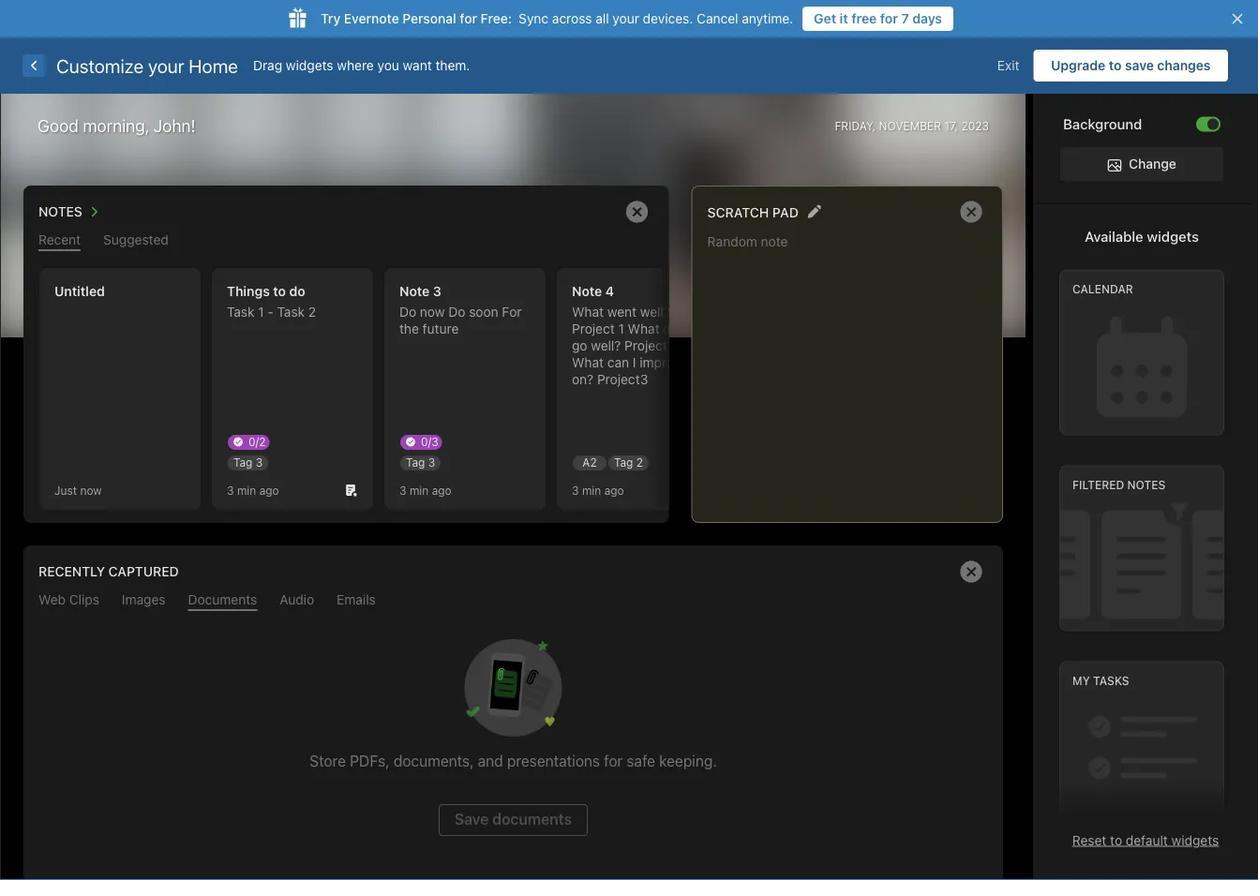 Task type: describe. For each thing, give the bounding box(es) containing it.
devices.
[[643, 11, 693, 26]]

good
[[38, 116, 79, 136]]

them.
[[436, 58, 470, 73]]

john!
[[154, 116, 196, 136]]

scratch pad
[[708, 205, 799, 220]]

friday,
[[835, 120, 876, 133]]

reset
[[1072, 833, 1107, 848]]

change
[[1129, 156, 1177, 172]]

morning,
[[83, 116, 150, 136]]

my
[[1073, 674, 1090, 688]]

upgrade to save changes
[[1051, 58, 1211, 73]]

where
[[337, 58, 374, 73]]

good morning, john!
[[38, 116, 196, 136]]

try evernote personal for free: sync across all your devices. cancel anytime.
[[321, 11, 793, 26]]

scratch
[[708, 205, 769, 220]]

change button
[[1061, 147, 1224, 181]]

remove image
[[953, 193, 990, 231]]

widgets for available
[[1147, 228, 1199, 245]]

get it free for 7 days button
[[803, 7, 954, 31]]

7
[[902, 11, 909, 26]]

drag widgets where you want them.
[[253, 58, 470, 73]]

calendar
[[1073, 283, 1133, 296]]

1 horizontal spatial remove image
[[953, 553, 990, 591]]

background
[[1063, 116, 1142, 132]]

drag
[[253, 58, 282, 73]]

my tasks
[[1073, 674, 1129, 688]]

0 vertical spatial remove image
[[619, 193, 656, 231]]

edit widget title image
[[807, 205, 821, 219]]

to for reset
[[1110, 833, 1122, 848]]

17,
[[945, 120, 958, 133]]

you
[[377, 58, 399, 73]]

upgrade
[[1051, 58, 1106, 73]]

changes
[[1157, 58, 1211, 73]]

background image
[[1208, 119, 1219, 130]]

0 horizontal spatial your
[[148, 54, 184, 76]]

friday, november 17, 2023
[[835, 120, 989, 133]]

exit
[[998, 58, 1020, 73]]

2023
[[962, 120, 989, 133]]

free:
[[481, 11, 512, 26]]

widgets for drag
[[286, 58, 333, 73]]

reset to default widgets
[[1072, 833, 1219, 848]]

anytime.
[[742, 11, 793, 26]]

2 vertical spatial widgets
[[1172, 833, 1219, 848]]



Task type: locate. For each thing, give the bounding box(es) containing it.
across
[[552, 11, 592, 26]]

november
[[879, 120, 941, 133]]

1 for from the left
[[460, 11, 477, 26]]

widgets
[[286, 58, 333, 73], [1147, 228, 1199, 245], [1172, 833, 1219, 848]]

1 vertical spatial widgets
[[1147, 228, 1199, 245]]

to
[[1109, 58, 1122, 73], [1110, 833, 1122, 848]]

1 vertical spatial your
[[148, 54, 184, 76]]

available
[[1085, 228, 1144, 245]]

your
[[613, 11, 639, 26], [148, 54, 184, 76]]

to inside button
[[1109, 58, 1122, 73]]

exit button
[[983, 50, 1034, 82]]

0 vertical spatial your
[[613, 11, 639, 26]]

2 for from the left
[[880, 11, 898, 26]]

evernote
[[344, 11, 399, 26]]

0 horizontal spatial for
[[460, 11, 477, 26]]

remove image
[[619, 193, 656, 231], [953, 553, 990, 591]]

for left the 'free:'
[[460, 11, 477, 26]]

it
[[840, 11, 848, 26]]

free
[[852, 11, 877, 26]]

sync
[[519, 11, 549, 26]]

upgrade to save changes button
[[1034, 50, 1228, 82]]

1 horizontal spatial your
[[613, 11, 639, 26]]

notes
[[1128, 478, 1166, 492]]

want
[[403, 58, 432, 73]]

get it free for 7 days
[[814, 11, 942, 26]]

1 horizontal spatial for
[[880, 11, 898, 26]]

for
[[460, 11, 477, 26], [880, 11, 898, 26]]

home
[[189, 54, 238, 76]]

tasks
[[1093, 674, 1129, 688]]

scratch pad button
[[708, 200, 799, 224]]

available widgets
[[1085, 228, 1199, 245]]

your left home
[[148, 54, 184, 76]]

1 vertical spatial remove image
[[953, 553, 990, 591]]

reset to default widgets button
[[1072, 833, 1219, 848]]

filtered notes
[[1073, 478, 1166, 492]]

get
[[814, 11, 836, 26]]

default
[[1126, 833, 1168, 848]]

to right reset at the right
[[1110, 833, 1122, 848]]

days
[[913, 11, 942, 26]]

filtered
[[1073, 478, 1125, 492]]

try
[[321, 11, 341, 26]]

widgets right the available at the right
[[1147, 228, 1199, 245]]

customize
[[56, 54, 144, 76]]

0 horizontal spatial remove image
[[619, 193, 656, 231]]

for inside button
[[880, 11, 898, 26]]

for for 7
[[880, 11, 898, 26]]

cancel
[[697, 11, 738, 26]]

widgets right drag
[[286, 58, 333, 73]]

0 vertical spatial widgets
[[286, 58, 333, 73]]

all
[[596, 11, 609, 26]]

to left save at the top right of the page
[[1109, 58, 1122, 73]]

to for upgrade
[[1109, 58, 1122, 73]]

personal
[[403, 11, 456, 26]]

save
[[1125, 58, 1154, 73]]

for for free:
[[460, 11, 477, 26]]

widgets right default
[[1172, 833, 1219, 848]]

1 vertical spatial to
[[1110, 833, 1122, 848]]

pad
[[773, 205, 799, 220]]

for left 7
[[880, 11, 898, 26]]

customize your home
[[56, 54, 238, 76]]

your right all
[[613, 11, 639, 26]]

0 vertical spatial to
[[1109, 58, 1122, 73]]



Task type: vqa. For each thing, say whether or not it's contained in the screenshot.
across
yes



